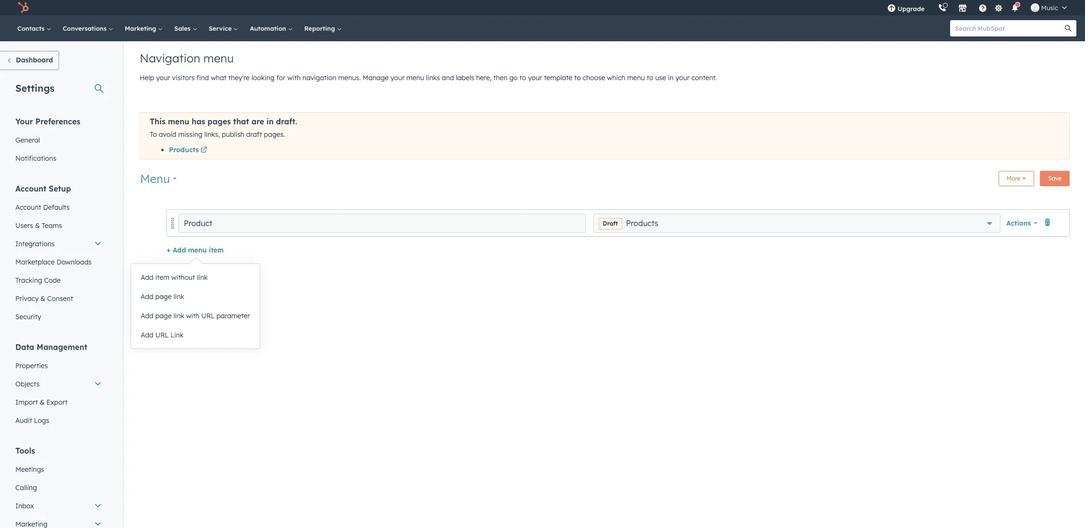 Task type: vqa. For each thing, say whether or not it's contained in the screenshot.
text field
no



Task type: locate. For each thing, give the bounding box(es) containing it.
management
[[37, 343, 87, 352]]

2 to from the left
[[575, 74, 581, 82]]

page down add item without link
[[155, 293, 172, 301]]

item up 'add page link'
[[155, 273, 170, 282]]

account up account defaults
[[15, 184, 46, 194]]

item inside button
[[209, 246, 224, 255]]

0 vertical spatial &
[[35, 221, 40, 230]]

teams
[[42, 221, 62, 230]]

marketplace downloads
[[15, 258, 92, 267]]

to left "use" in the right of the page
[[647, 74, 654, 82]]

3 to from the left
[[647, 74, 654, 82]]

page for add page link
[[155, 293, 172, 301]]

menu up what
[[204, 51, 234, 65]]

link for add page link with url parameter
[[174, 312, 184, 320]]

account setup element
[[10, 184, 108, 326]]

1 page from the top
[[155, 293, 172, 301]]

url left link at the bottom left of the page
[[155, 331, 169, 340]]

more button
[[999, 171, 1035, 186]]

products right draft
[[626, 218, 659, 228]]

with up add url link button at the bottom
[[186, 312, 200, 320]]

link up link at the bottom left of the page
[[174, 312, 184, 320]]

account up users
[[15, 203, 41, 212]]

privacy & consent
[[15, 294, 73, 303]]

3 your from the left
[[528, 74, 542, 82]]

0 horizontal spatial with
[[186, 312, 200, 320]]

export
[[46, 398, 68, 407]]

1 horizontal spatial url
[[201, 312, 215, 320]]

1 vertical spatial page
[[155, 312, 172, 320]]

add for add page link
[[141, 293, 154, 301]]

add page link with url parameter
[[141, 312, 250, 320]]

in right "use" in the right of the page
[[668, 74, 674, 82]]

products down missing
[[169, 145, 199, 154]]

consent
[[47, 294, 73, 303]]

publish
[[222, 130, 244, 139]]

conversations link
[[57, 15, 119, 41]]

menu
[[881, 0, 1074, 15]]

add url link button
[[131, 326, 260, 345]]

0 horizontal spatial item
[[155, 273, 170, 282]]

marketplaces image
[[959, 4, 967, 13]]

1 horizontal spatial products
[[626, 218, 659, 228]]

your right help
[[156, 74, 170, 82]]

your right manage
[[391, 74, 405, 82]]

link
[[197, 273, 208, 282], [174, 293, 184, 301], [174, 312, 184, 320]]

link for add page link
[[174, 293, 184, 301]]

add up 'add page link'
[[141, 273, 154, 282]]

save
[[1049, 175, 1062, 182]]

add page link button
[[131, 287, 260, 307]]

link opens in a new window image
[[201, 147, 207, 154]]

code
[[44, 276, 61, 285]]

your preferences element
[[10, 116, 108, 168]]

1 to from the left
[[520, 74, 526, 82]]

0 vertical spatial account
[[15, 184, 46, 194]]

1 vertical spatial item
[[155, 273, 170, 282]]

with right for
[[288, 74, 301, 82]]

security link
[[10, 308, 108, 326]]

to right go
[[520, 74, 526, 82]]

0 horizontal spatial to
[[520, 74, 526, 82]]

2 vertical spatial &
[[40, 398, 45, 407]]

1 horizontal spatial in
[[668, 74, 674, 82]]

audit logs
[[15, 417, 49, 425]]

add left link at the bottom left of the page
[[141, 331, 154, 340]]

go
[[510, 74, 518, 82]]

tracking
[[15, 276, 42, 285]]

content.
[[692, 74, 718, 82]]

search button
[[1061, 20, 1077, 37]]

downloads
[[57, 258, 92, 267]]

1 account from the top
[[15, 184, 46, 194]]

menu inside + add menu item button
[[188, 246, 207, 255]]

link right without
[[197, 273, 208, 282]]

& inside data management element
[[40, 398, 45, 407]]

calling icon image
[[939, 4, 947, 12]]

link inside button
[[174, 312, 184, 320]]

add for add url link
[[141, 331, 154, 340]]

settings link
[[993, 3, 1005, 13]]

2 your from the left
[[391, 74, 405, 82]]

0 vertical spatial item
[[209, 246, 224, 255]]

import & export
[[15, 398, 68, 407]]

privacy
[[15, 294, 39, 303]]

1 horizontal spatial with
[[288, 74, 301, 82]]

menu up "avoid"
[[168, 117, 189, 126]]

1 vertical spatial account
[[15, 203, 41, 212]]

1 horizontal spatial to
[[575, 74, 581, 82]]

menu left the links
[[407, 74, 424, 82]]

1 horizontal spatial item
[[209, 246, 224, 255]]

1 vertical spatial &
[[41, 294, 45, 303]]

2 horizontal spatial to
[[647, 74, 654, 82]]

1 vertical spatial link
[[174, 293, 184, 301]]

page for add page link with url parameter
[[155, 312, 172, 320]]

objects
[[15, 380, 40, 389]]

hubspot image
[[17, 2, 29, 13]]

add
[[173, 246, 186, 255], [141, 273, 154, 282], [141, 293, 154, 301], [141, 312, 154, 320], [141, 331, 154, 340]]

security
[[15, 313, 41, 321]]

pages.
[[264, 130, 285, 139]]

1 vertical spatial with
[[186, 312, 200, 320]]

add up add url link
[[141, 312, 154, 320]]

url
[[201, 312, 215, 320], [155, 331, 169, 340]]

to
[[150, 130, 157, 139]]

looking
[[252, 74, 275, 82]]

url inside button
[[201, 312, 215, 320]]

item up add item without link button
[[209, 246, 224, 255]]

0 vertical spatial products
[[169, 145, 199, 154]]

1 your from the left
[[156, 74, 170, 82]]

0 horizontal spatial products
[[169, 145, 199, 154]]

to left choose
[[575, 74, 581, 82]]

navigation
[[303, 74, 337, 82]]

item inside button
[[155, 273, 170, 282]]

Menu item label text field
[[179, 214, 586, 233]]

hubspot link
[[12, 2, 36, 13]]

users & teams link
[[10, 217, 108, 235]]

inbox
[[15, 502, 34, 511]]

account
[[15, 184, 46, 194], [15, 203, 41, 212]]

without
[[171, 273, 195, 282]]

page down 'add page link'
[[155, 312, 172, 320]]

url down add page link button
[[201, 312, 215, 320]]

service link
[[203, 15, 244, 41]]

0 vertical spatial url
[[201, 312, 215, 320]]

this menu has pages that are in draft. to avoid missing links, publish draft pages.
[[150, 117, 297, 139]]

& right users
[[35, 221, 40, 230]]

2 page from the top
[[155, 312, 172, 320]]

0 horizontal spatial url
[[155, 331, 169, 340]]

with inside button
[[186, 312, 200, 320]]

menu up add item without link button
[[188, 246, 207, 255]]

menu right which
[[628, 74, 645, 82]]

2 account from the top
[[15, 203, 41, 212]]

are
[[252, 117, 264, 126]]

calling
[[15, 484, 37, 492]]

2 vertical spatial link
[[174, 312, 184, 320]]

& for teams
[[35, 221, 40, 230]]

link down without
[[174, 293, 184, 301]]

add right +
[[173, 246, 186, 255]]

menu containing music
[[881, 0, 1074, 15]]

links,
[[204, 130, 220, 139]]

to
[[520, 74, 526, 82], [575, 74, 581, 82], [647, 74, 654, 82]]

music
[[1042, 4, 1059, 12]]

what
[[211, 74, 227, 82]]

your
[[156, 74, 170, 82], [391, 74, 405, 82], [528, 74, 542, 82], [676, 74, 690, 82]]

&
[[35, 221, 40, 230], [41, 294, 45, 303], [40, 398, 45, 407]]

0 horizontal spatial in
[[267, 117, 274, 126]]

page inside add page link button
[[155, 293, 172, 301]]

& left export
[[40, 398, 45, 407]]

tracking code
[[15, 276, 61, 285]]

your right go
[[528, 74, 542, 82]]

notifications link
[[10, 149, 108, 168]]

url inside button
[[155, 331, 169, 340]]

your left the content.
[[676, 74, 690, 82]]

calling link
[[10, 479, 108, 497]]

1 vertical spatial in
[[267, 117, 274, 126]]

draft
[[603, 220, 618, 227]]

0 vertical spatial page
[[155, 293, 172, 301]]

avoid
[[159, 130, 176, 139]]

in right are
[[267, 117, 274, 126]]

audit logs link
[[10, 412, 108, 430]]

& right privacy at the bottom left of page
[[41, 294, 45, 303]]

parameter
[[217, 312, 250, 320]]

menu button
[[140, 171, 177, 187]]

template
[[544, 74, 573, 82]]

account defaults link
[[10, 198, 108, 217]]

more
[[1007, 175, 1021, 182]]

data management element
[[10, 342, 108, 430]]

add down add item without link
[[141, 293, 154, 301]]

use
[[656, 74, 667, 82]]

properties
[[15, 362, 48, 370]]

1 vertical spatial products
[[626, 218, 659, 228]]

1 vertical spatial url
[[155, 331, 169, 340]]

marketing
[[125, 25, 158, 32]]

products
[[169, 145, 199, 154], [626, 218, 659, 228]]

in inside this menu has pages that are in draft. to avoid missing links, publish draft pages.
[[267, 117, 274, 126]]

page inside add page link with url parameter button
[[155, 312, 172, 320]]

add page link
[[141, 293, 184, 301]]



Task type: describe. For each thing, give the bounding box(es) containing it.
add item without link button
[[131, 268, 260, 287]]

notifications button
[[1007, 0, 1024, 15]]

upgrade image
[[888, 4, 896, 13]]

general
[[15, 136, 40, 145]]

sales
[[174, 25, 192, 32]]

settings image
[[995, 4, 1004, 13]]

0 vertical spatial with
[[288, 74, 301, 82]]

+ add menu item button
[[167, 245, 224, 256]]

marketplaces button
[[953, 0, 973, 15]]

notifications image
[[1011, 4, 1020, 13]]

actions button
[[1007, 217, 1038, 230]]

Search HubSpot search field
[[951, 20, 1068, 37]]

products link
[[169, 145, 209, 155]]

search image
[[1066, 25, 1072, 32]]

objects button
[[10, 375, 108, 393]]

your preferences
[[15, 117, 80, 126]]

account for account setup
[[15, 184, 46, 194]]

& for export
[[40, 398, 45, 407]]

visitors
[[172, 74, 195, 82]]

preferences
[[35, 117, 80, 126]]

tracking code link
[[10, 271, 108, 290]]

draft
[[246, 130, 262, 139]]

0 vertical spatial in
[[668, 74, 674, 82]]

for
[[277, 74, 286, 82]]

defaults
[[43, 203, 70, 212]]

save button
[[1041, 171, 1070, 186]]

reporting link
[[299, 15, 348, 41]]

upgrade
[[898, 5, 925, 12]]

general link
[[10, 131, 108, 149]]

account for account defaults
[[15, 203, 41, 212]]

& for consent
[[41, 294, 45, 303]]

this
[[150, 117, 166, 126]]

account defaults
[[15, 203, 70, 212]]

labels
[[456, 74, 475, 82]]

then
[[494, 74, 508, 82]]

contacts link
[[12, 15, 57, 41]]

menu
[[140, 172, 170, 186]]

add for add page link with url parameter
[[141, 312, 154, 320]]

logs
[[34, 417, 49, 425]]

data
[[15, 343, 34, 352]]

navigation menu
[[140, 51, 234, 65]]

integrations
[[15, 240, 55, 248]]

and
[[442, 74, 454, 82]]

inbox button
[[10, 497, 108, 515]]

meetings
[[15, 466, 44, 474]]

automation
[[250, 25, 288, 32]]

setup
[[49, 184, 71, 194]]

manage
[[363, 74, 389, 82]]

contacts
[[17, 25, 46, 32]]

music button
[[1026, 0, 1073, 15]]

add item without link
[[141, 273, 208, 282]]

notifications
[[15, 154, 56, 163]]

help image
[[979, 4, 988, 13]]

tools element
[[10, 446, 108, 528]]

account setup
[[15, 184, 71, 194]]

+ add menu item
[[167, 246, 224, 255]]

add page link with url parameter button
[[131, 307, 260, 326]]

here,
[[476, 74, 492, 82]]

users & teams
[[15, 221, 62, 230]]

import & export link
[[10, 393, 108, 412]]

missing
[[178, 130, 203, 139]]

links
[[426, 74, 440, 82]]

0 vertical spatial link
[[197, 273, 208, 282]]

add url link
[[141, 331, 184, 340]]

dashboard
[[16, 56, 53, 64]]

add for add item without link
[[141, 273, 154, 282]]

dashboard link
[[0, 51, 59, 70]]

your
[[15, 117, 33, 126]]

pages
[[208, 117, 231, 126]]

service
[[209, 25, 234, 32]]

products inside products link
[[169, 145, 199, 154]]

tools
[[15, 446, 35, 456]]

menu inside this menu has pages that are in draft. to avoid missing links, publish draft pages.
[[168, 117, 189, 126]]

actions
[[1007, 219, 1032, 228]]

privacy & consent link
[[10, 290, 108, 308]]

they're
[[229, 74, 250, 82]]

calling icon button
[[935, 1, 951, 14]]

find
[[197, 74, 209, 82]]

import
[[15, 398, 38, 407]]

greg robinson image
[[1031, 3, 1040, 12]]

reporting
[[304, 25, 337, 32]]

4 your from the left
[[676, 74, 690, 82]]

sales link
[[169, 15, 203, 41]]

integrations button
[[10, 235, 108, 253]]

link opens in a new window image
[[201, 146, 207, 155]]

meetings link
[[10, 461, 108, 479]]

properties link
[[10, 357, 108, 375]]

has
[[192, 117, 205, 126]]

that
[[233, 117, 249, 126]]

navigation
[[140, 51, 200, 65]]

draft.
[[276, 117, 297, 126]]



